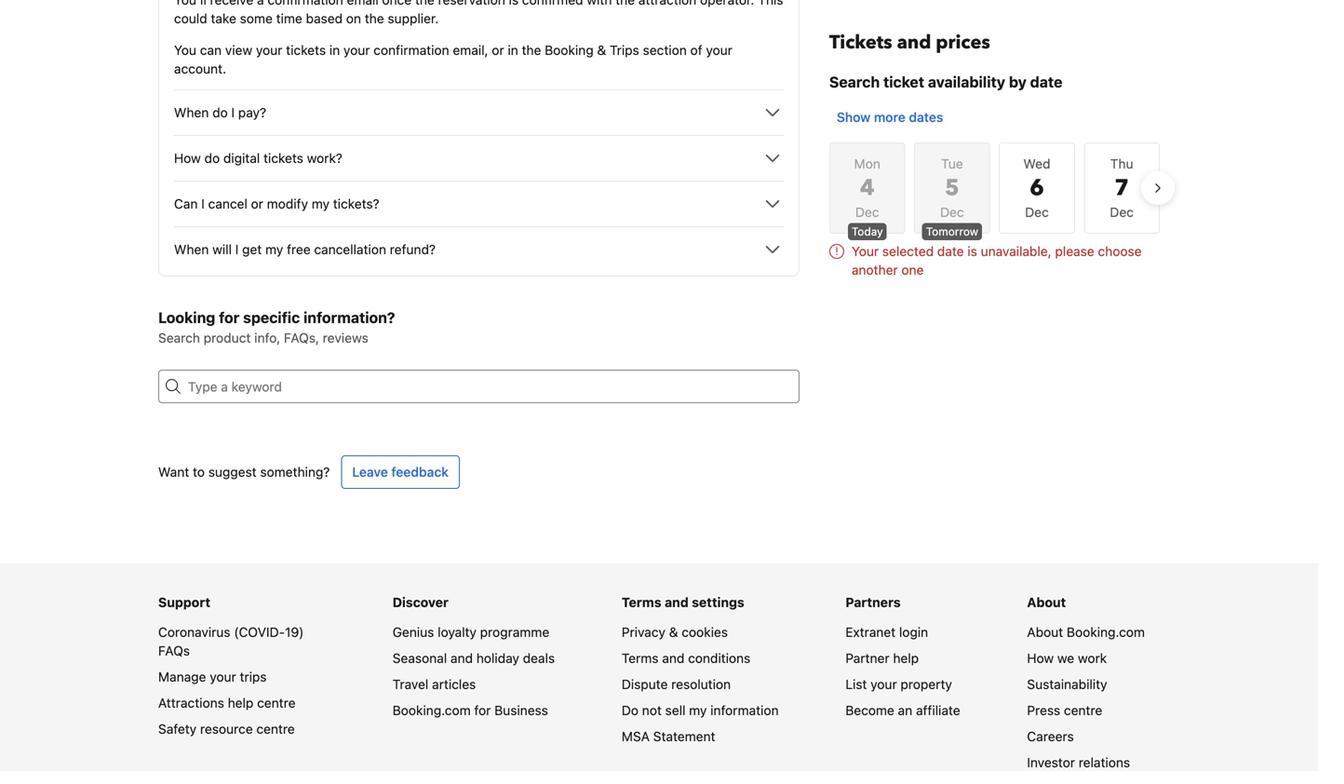 Task type: vqa. For each thing, say whether or not it's contained in the screenshot.
the right "reviews"
no



Task type: locate. For each thing, give the bounding box(es) containing it.
booking.com
[[1067, 625, 1146, 640], [393, 703, 471, 718]]

1 horizontal spatial confirmation
[[374, 42, 450, 58]]

ticket
[[884, 73, 925, 91]]

0 vertical spatial &
[[597, 42, 607, 58]]

0 vertical spatial terms
[[622, 595, 662, 610]]

1 horizontal spatial how
[[1028, 651, 1055, 666]]

dec for 4
[[856, 204, 880, 220]]

in
[[330, 42, 340, 58], [508, 42, 519, 58]]

how inside 'dropdown button'
[[174, 150, 201, 166]]

1 vertical spatial date
[[938, 244, 965, 259]]

show more dates button
[[830, 101, 951, 134]]

support
[[158, 595, 211, 610]]

2 when from the top
[[174, 242, 209, 257]]

choose
[[1099, 244, 1142, 259]]

1 vertical spatial i
[[201, 196, 205, 211]]

0 vertical spatial about
[[1028, 595, 1067, 610]]

1 dec from the left
[[856, 204, 880, 220]]

2 horizontal spatial my
[[689, 703, 707, 718]]

when down account.
[[174, 105, 209, 120]]

0 horizontal spatial is
[[509, 0, 519, 7]]

0 vertical spatial or
[[492, 42, 505, 58]]

1 vertical spatial tickets
[[264, 150, 304, 166]]

7
[[1115, 173, 1130, 204]]

the left booking
[[522, 42, 542, 58]]

5
[[946, 173, 960, 204]]

1 horizontal spatial for
[[475, 703, 491, 718]]

centre down sustainability link
[[1065, 703, 1103, 718]]

0 horizontal spatial for
[[219, 309, 240, 326]]

1 in from the left
[[330, 42, 340, 58]]

tickets left "work?"
[[264, 150, 304, 166]]

2 vertical spatial i
[[235, 242, 239, 257]]

0 vertical spatial when
[[174, 105, 209, 120]]

0 horizontal spatial how
[[174, 150, 201, 166]]

(covid-
[[234, 625, 285, 640]]

&
[[597, 42, 607, 58], [669, 625, 679, 640]]

unavailable,
[[981, 244, 1052, 259]]

or right "email,"
[[492, 42, 505, 58]]

dec
[[856, 204, 880, 220], [941, 204, 965, 220], [1026, 204, 1050, 220], [1111, 204, 1134, 220]]

confirmation down supplier.
[[374, 42, 450, 58]]

not
[[642, 703, 662, 718]]

how do digital tickets work?
[[174, 150, 343, 166]]

i left pay?
[[231, 105, 235, 120]]

booking.com down travel articles
[[393, 703, 471, 718]]

3 dec from the left
[[1026, 204, 1050, 220]]

your down on
[[344, 42, 370, 58]]

want
[[158, 464, 189, 480]]

4 dec from the left
[[1111, 204, 1134, 220]]

in down based
[[330, 42, 340, 58]]

for up product
[[219, 309, 240, 326]]

1 horizontal spatial in
[[508, 42, 519, 58]]

1 vertical spatial or
[[251, 196, 264, 211]]

1 horizontal spatial or
[[492, 42, 505, 58]]

investor relations link
[[1028, 755, 1131, 770]]

show more dates
[[837, 109, 944, 125]]

Type a keyword field
[[181, 370, 800, 403]]

i right will
[[235, 242, 239, 257]]

when do i pay?
[[174, 105, 266, 120]]

the up supplier.
[[415, 0, 435, 7]]

6
[[1030, 173, 1045, 204]]

help up list your property link
[[894, 651, 919, 666]]

business
[[495, 703, 548, 718]]

can i cancel or modify my tickets?
[[174, 196, 380, 211]]

my right the sell on the right bottom of the page
[[689, 703, 707, 718]]

and down loyalty
[[451, 651, 473, 666]]

& up "terms and conditions"
[[669, 625, 679, 640]]

date down tomorrow
[[938, 244, 965, 259]]

& inside you can view your tickets in your confirmation email, or in the booking & trips section of your account.
[[597, 42, 607, 58]]

how
[[174, 150, 201, 166], [1028, 651, 1055, 666]]

refund?
[[390, 242, 436, 257]]

work
[[1079, 651, 1108, 666]]

dec inside the 'wed 6 dec'
[[1026, 204, 1050, 220]]

privacy
[[622, 625, 666, 640]]

is inside you'll receive a confirmation email once the reservation is confirmed with the attraction operator. this could take some time based on the supplier.
[[509, 0, 519, 7]]

for left business
[[475, 703, 491, 718]]

2 terms from the top
[[622, 651, 659, 666]]

genius loyalty programme
[[393, 625, 550, 640]]

loyalty
[[438, 625, 477, 640]]

i
[[231, 105, 235, 120], [201, 196, 205, 211], [235, 242, 239, 257]]

2 dec from the left
[[941, 204, 965, 220]]

in right "email,"
[[508, 42, 519, 58]]

search inside looking for specific information? search product info, faqs, reviews
[[158, 330, 200, 346]]

0 vertical spatial date
[[1031, 73, 1063, 91]]

safety
[[158, 721, 197, 737]]

0 horizontal spatial or
[[251, 196, 264, 211]]

affiliate
[[917, 703, 961, 718]]

dec down 6
[[1026, 204, 1050, 220]]

1 vertical spatial confirmation
[[374, 42, 450, 58]]

mon
[[855, 156, 881, 171]]

do inside 'dropdown button'
[[205, 150, 220, 166]]

and up the ticket
[[898, 30, 932, 55]]

do left pay?
[[212, 105, 228, 120]]

reviews
[[323, 330, 369, 346]]

dec inside "mon 4 dec today"
[[856, 204, 880, 220]]

cookies
[[682, 625, 728, 640]]

an
[[898, 703, 913, 718]]

19)
[[285, 625, 304, 640]]

do inside dropdown button
[[212, 105, 228, 120]]

sustainability
[[1028, 677, 1108, 692]]

and for prices
[[898, 30, 932, 55]]

1 vertical spatial about
[[1028, 625, 1064, 640]]

how left we
[[1028, 651, 1055, 666]]

dispute
[[622, 677, 668, 692]]

how we work
[[1028, 651, 1108, 666]]

0 vertical spatial search
[[830, 73, 880, 91]]

settings
[[692, 595, 745, 610]]

how up "can"
[[174, 150, 201, 166]]

specific
[[243, 309, 300, 326]]

2 vertical spatial my
[[689, 703, 707, 718]]

0 horizontal spatial confirmation
[[268, 0, 343, 7]]

my right get
[[265, 242, 283, 257]]

faqs,
[[284, 330, 319, 346]]

0 horizontal spatial in
[[330, 42, 340, 58]]

attraction
[[639, 0, 697, 7]]

1 vertical spatial how
[[1028, 651, 1055, 666]]

i right "can"
[[201, 196, 205, 211]]

leave feedback button
[[341, 455, 460, 489]]

confirmation inside you'll receive a confirmation email once the reservation is confirmed with the attraction operator. this could take some time based on the supplier.
[[268, 0, 343, 7]]

when left will
[[174, 242, 209, 257]]

dec inside 'tue 5 dec tomorrow'
[[941, 204, 965, 220]]

0 horizontal spatial &
[[597, 42, 607, 58]]

confirmation up "time"
[[268, 0, 343, 7]]

0 horizontal spatial my
[[265, 242, 283, 257]]

0 vertical spatial how
[[174, 150, 201, 166]]

search down the looking
[[158, 330, 200, 346]]

how for how we work
[[1028, 651, 1055, 666]]

1 horizontal spatial date
[[1031, 73, 1063, 91]]

date
[[1031, 73, 1063, 91], [938, 244, 965, 259]]

4
[[861, 173, 875, 204]]

manage
[[158, 669, 206, 685]]

when
[[174, 105, 209, 120], [174, 242, 209, 257]]

the down email
[[365, 11, 384, 26]]

tue
[[942, 156, 964, 171]]

email,
[[453, 42, 489, 58]]

1 vertical spatial booking.com
[[393, 703, 471, 718]]

travel
[[393, 677, 429, 692]]

help for attractions
[[228, 695, 254, 711]]

do for how
[[205, 150, 220, 166]]

attractions help centre link
[[158, 695, 296, 711]]

0 horizontal spatial date
[[938, 244, 965, 259]]

get
[[242, 242, 262, 257]]

holiday
[[477, 651, 520, 666]]

sustainability link
[[1028, 677, 1108, 692]]

dec up tomorrow
[[941, 204, 965, 220]]

1 vertical spatial terms
[[622, 651, 659, 666]]

1 horizontal spatial is
[[968, 244, 978, 259]]

msa statement
[[622, 729, 716, 744]]

0 vertical spatial confirmation
[[268, 0, 343, 7]]

and down "privacy & cookies" link in the bottom of the page
[[663, 651, 685, 666]]

search
[[830, 73, 880, 91], [158, 330, 200, 346]]

deals
[[523, 651, 555, 666]]

terms down privacy
[[622, 651, 659, 666]]

dec up today
[[856, 204, 880, 220]]

1 vertical spatial my
[[265, 242, 283, 257]]

travel articles
[[393, 677, 476, 692]]

0 horizontal spatial help
[[228, 695, 254, 711]]

confirmed
[[522, 0, 584, 7]]

programme
[[480, 625, 550, 640]]

0 vertical spatial my
[[312, 196, 330, 211]]

how for how do digital tickets work?
[[174, 150, 201, 166]]

modify
[[267, 196, 308, 211]]

we
[[1058, 651, 1075, 666]]

become an affiliate link
[[846, 703, 961, 718]]

can i cancel or modify my tickets? button
[[174, 193, 784, 215]]

for inside looking for specific information? search product info, faqs, reviews
[[219, 309, 240, 326]]

region
[[815, 134, 1175, 242]]

is left confirmed
[[509, 0, 519, 7]]

0 vertical spatial booking.com
[[1067, 625, 1146, 640]]

centre down trips
[[257, 695, 296, 711]]

1 vertical spatial search
[[158, 330, 200, 346]]

1 vertical spatial for
[[475, 703, 491, 718]]

property
[[901, 677, 953, 692]]

list
[[846, 677, 868, 692]]

0 vertical spatial do
[[212, 105, 228, 120]]

or inside dropdown button
[[251, 196, 264, 211]]

my right modify
[[312, 196, 330, 211]]

1 about from the top
[[1028, 595, 1067, 610]]

extranet
[[846, 625, 896, 640]]

help for partner
[[894, 651, 919, 666]]

dec down 7
[[1111, 204, 1134, 220]]

& left trips
[[597, 42, 607, 58]]

articles
[[432, 677, 476, 692]]

work?
[[307, 150, 343, 166]]

extranet login
[[846, 625, 929, 640]]

terms up privacy
[[622, 595, 662, 610]]

coronavirus (covid-19) faqs link
[[158, 625, 304, 659]]

1 vertical spatial is
[[968, 244, 978, 259]]

1 vertical spatial when
[[174, 242, 209, 257]]

search up "show"
[[830, 73, 880, 91]]

2 about from the top
[[1028, 625, 1064, 640]]

is down tomorrow
[[968, 244, 978, 259]]

login
[[900, 625, 929, 640]]

0 vertical spatial help
[[894, 651, 919, 666]]

1 horizontal spatial my
[[312, 196, 330, 211]]

trips
[[240, 669, 267, 685]]

1 terms from the top
[[622, 595, 662, 610]]

and up "privacy & cookies" link in the bottom of the page
[[665, 595, 689, 610]]

1 vertical spatial &
[[669, 625, 679, 640]]

i for do
[[231, 105, 235, 120]]

tickets down "time"
[[286, 42, 326, 58]]

selected
[[883, 244, 934, 259]]

partner
[[846, 651, 890, 666]]

1 horizontal spatial help
[[894, 651, 919, 666]]

0 vertical spatial i
[[231, 105, 235, 120]]

about up we
[[1028, 625, 1064, 640]]

for
[[219, 309, 240, 326], [475, 703, 491, 718]]

date right the by
[[1031, 73, 1063, 91]]

1 vertical spatial do
[[205, 150, 220, 166]]

can
[[174, 196, 198, 211]]

1 horizontal spatial &
[[669, 625, 679, 640]]

0 vertical spatial tickets
[[286, 42, 326, 58]]

help down trips
[[228, 695, 254, 711]]

0 vertical spatial for
[[219, 309, 240, 326]]

your right of
[[706, 42, 733, 58]]

0 horizontal spatial search
[[158, 330, 200, 346]]

to
[[193, 464, 205, 480]]

or right cancel
[[251, 196, 264, 211]]

1 vertical spatial help
[[228, 695, 254, 711]]

about up about booking.com
[[1028, 595, 1067, 610]]

region containing 4
[[815, 134, 1175, 242]]

about booking.com link
[[1028, 625, 1146, 640]]

0 vertical spatial is
[[509, 0, 519, 7]]

the inside you can view your tickets in your confirmation email, or in the booking & trips section of your account.
[[522, 42, 542, 58]]

do left digital
[[205, 150, 220, 166]]

1 when from the top
[[174, 105, 209, 120]]

confirmation inside you can view your tickets in your confirmation email, or in the booking & trips section of your account.
[[374, 42, 450, 58]]

a
[[257, 0, 264, 7]]

centre right resource
[[257, 721, 295, 737]]

booking.com up work
[[1067, 625, 1146, 640]]



Task type: describe. For each thing, give the bounding box(es) containing it.
statement
[[654, 729, 716, 744]]

become an affiliate
[[846, 703, 961, 718]]

manage your trips link
[[158, 669, 267, 685]]

cancellation
[[314, 242, 387, 257]]

cancel
[[208, 196, 248, 211]]

press
[[1028, 703, 1061, 718]]

booking.com for business
[[393, 703, 548, 718]]

do for when
[[212, 105, 228, 120]]

trips
[[610, 42, 640, 58]]

reservation
[[438, 0, 506, 7]]

the right with
[[616, 0, 635, 7]]

you'll
[[174, 0, 207, 7]]

and for conditions
[[663, 651, 685, 666]]

today
[[852, 225, 884, 238]]

msa
[[622, 729, 650, 744]]

genius loyalty programme link
[[393, 625, 550, 640]]

terms for terms and settings
[[622, 595, 662, 610]]

suggest
[[208, 464, 257, 480]]

1 horizontal spatial search
[[830, 73, 880, 91]]

terms and settings
[[622, 595, 745, 610]]

how we work link
[[1028, 651, 1108, 666]]

for for specific
[[219, 309, 240, 326]]

your right view
[[256, 42, 283, 58]]

tickets inside 'dropdown button'
[[264, 150, 304, 166]]

partners
[[846, 595, 901, 610]]

about for about booking.com
[[1028, 625, 1064, 640]]

looking for specific information? search product info, faqs, reviews
[[158, 309, 395, 346]]

about booking.com
[[1028, 625, 1146, 640]]

0 horizontal spatial booking.com
[[393, 703, 471, 718]]

and for holiday
[[451, 651, 473, 666]]

become
[[846, 703, 895, 718]]

product
[[204, 330, 251, 346]]

centre for attractions help centre
[[257, 695, 296, 711]]

seasonal
[[393, 651, 447, 666]]

do
[[622, 703, 639, 718]]

for for business
[[475, 703, 491, 718]]

sell
[[666, 703, 686, 718]]

feedback
[[392, 464, 449, 480]]

availability
[[929, 73, 1006, 91]]

your
[[852, 244, 879, 259]]

do not sell my information link
[[622, 703, 779, 718]]

safety resource centre link
[[158, 721, 295, 737]]

you can view your tickets in your confirmation email, or in the booking & trips section of your account.
[[174, 42, 733, 76]]

your up attractions help centre on the left
[[210, 669, 236, 685]]

time
[[276, 11, 303, 26]]

can
[[200, 42, 222, 58]]

1 horizontal spatial booking.com
[[1067, 625, 1146, 640]]

when for when will i get my free cancellation refund?
[[174, 242, 209, 257]]

terms and conditions link
[[622, 651, 751, 666]]

coronavirus
[[158, 625, 231, 640]]

do not sell my information
[[622, 703, 779, 718]]

wed
[[1024, 156, 1051, 171]]

coronavirus (covid-19) faqs
[[158, 625, 304, 659]]

tickets
[[830, 30, 893, 55]]

dec for 6
[[1026, 204, 1050, 220]]

resource
[[200, 721, 253, 737]]

when for when do i pay?
[[174, 105, 209, 120]]

some
[[240, 11, 273, 26]]

leave feedback
[[352, 464, 449, 480]]

date inside your selected date is unavailable, please choose another one
[[938, 244, 965, 259]]

supplier.
[[388, 11, 439, 26]]

terms and conditions
[[622, 651, 751, 666]]

extranet login link
[[846, 625, 929, 640]]

email
[[347, 0, 379, 7]]

i for will
[[235, 242, 239, 257]]

dec for 5
[[941, 204, 965, 220]]

dispute resolution
[[622, 677, 731, 692]]

about for about
[[1028, 595, 1067, 610]]

seasonal and holiday deals link
[[393, 651, 555, 666]]

when will i get my free cancellation refund? button
[[174, 238, 784, 261]]

information
[[711, 703, 779, 718]]

and for settings
[[665, 595, 689, 610]]

safety resource centre
[[158, 721, 295, 737]]

attractions
[[158, 695, 224, 711]]

once
[[382, 0, 412, 7]]

tickets?
[[333, 196, 380, 211]]

of
[[691, 42, 703, 58]]

or inside you can view your tickets in your confirmation email, or in the booking & trips section of your account.
[[492, 42, 505, 58]]

mon 4 dec today
[[852, 156, 884, 238]]

your down partner help link
[[871, 677, 898, 692]]

thu 7 dec
[[1111, 156, 1134, 220]]

by
[[1010, 73, 1027, 91]]

info,
[[254, 330, 281, 346]]

press centre link
[[1028, 703, 1103, 718]]

centre for safety resource centre
[[257, 721, 295, 737]]

section
[[643, 42, 687, 58]]

more
[[875, 109, 906, 125]]

search ticket availability by date
[[830, 73, 1063, 91]]

tickets inside you can view your tickets in your confirmation email, or in the booking & trips section of your account.
[[286, 42, 326, 58]]

careers
[[1028, 729, 1075, 744]]

you'll receive a confirmation email once the reservation is confirmed with the attraction operator. this could take some time based on the supplier.
[[174, 0, 784, 26]]

is inside your selected date is unavailable, please choose another one
[[968, 244, 978, 259]]

attractions help centre
[[158, 695, 296, 711]]

with
[[587, 0, 612, 7]]

looking
[[158, 309, 215, 326]]

privacy & cookies link
[[622, 625, 728, 640]]

free
[[287, 242, 311, 257]]

seasonal and holiday deals
[[393, 651, 555, 666]]

terms for terms and conditions
[[622, 651, 659, 666]]

2 in from the left
[[508, 42, 519, 58]]

dec for 7
[[1111, 204, 1134, 220]]

account.
[[174, 61, 226, 76]]

something?
[[260, 464, 330, 480]]

msa statement link
[[622, 729, 716, 744]]

operator.
[[700, 0, 755, 7]]

receive
[[210, 0, 254, 7]]

genius
[[393, 625, 434, 640]]



